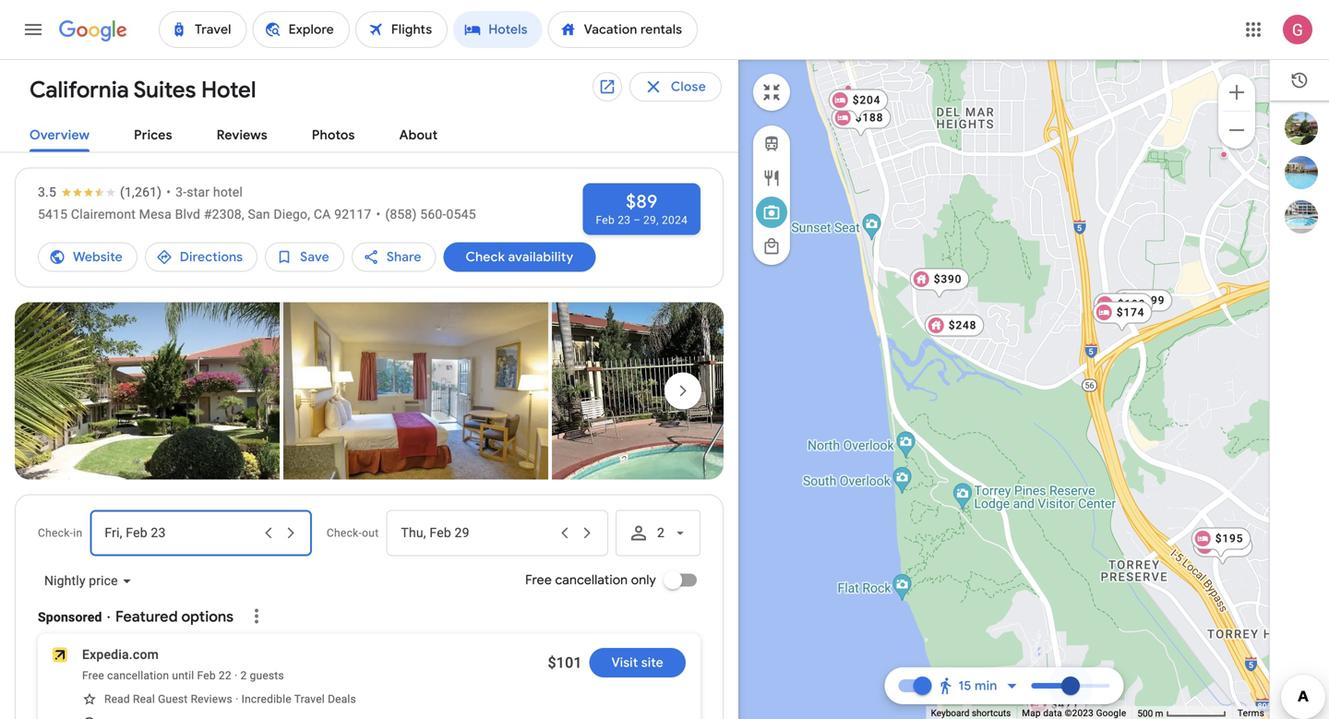 Task type: vqa. For each thing, say whether or not it's contained in the screenshot.
3rd S from the right
no



Task type: describe. For each thing, give the bounding box(es) containing it.
until
[[172, 669, 194, 682]]

expedia.com free cancellation until feb 22 · 2 guests
[[82, 647, 284, 682]]

deals
[[328, 693, 356, 706]]

$89 feb 23 – 29, 2024
[[596, 190, 688, 227]]

data
[[1044, 708, 1063, 719]]

pool button
[[313, 131, 382, 161]]

3.5 out of 5 stars from 1,261 reviews image
[[38, 183, 162, 202]]

visit site
[[612, 655, 664, 671]]

cancellation inside expedia.com free cancellation until feb 22 · 2 guests
[[107, 669, 169, 682]]

view smaller map image
[[761, 81, 783, 103]]

Check-out text field
[[401, 511, 553, 555]]

overview
[[30, 127, 90, 144]]

4- or 5-star
[[525, 138, 596, 154]]

0545
[[446, 207, 476, 222]]

$150 link
[[1194, 535, 1253, 566]]

$471 link
[[1027, 694, 1087, 719]]

nightly price button
[[30, 559, 147, 603]]

close
[[671, 78, 706, 95]]

$150
[[1218, 540, 1246, 553]]

3-
[[176, 185, 187, 200]]

zoom out map image
[[1226, 119, 1248, 141]]

availability
[[508, 249, 574, 265]]

2 inside expedia.com free cancellation until feb 22 · 2 guests
[[240, 669, 247, 682]]

$204 link
[[829, 89, 888, 120]]

all filters
[[50, 138, 104, 154]]

california suites hotel
[[30, 76, 256, 104]]

$195
[[1216, 532, 1244, 545]]

options
[[181, 608, 234, 626]]

1 vertical spatial star
[[187, 185, 210, 200]]

photos
[[312, 127, 355, 144]]

4- or 5-star button
[[494, 131, 607, 161]]

(1,261)
[[120, 185, 162, 200]]

$89
[[626, 190, 658, 213]]

1 horizontal spatial •
[[376, 207, 381, 222]]

free inside expedia.com free cancellation until feb 22 · 2 guests
[[82, 669, 104, 682]]

spa button
[[240, 131, 305, 161]]

share button
[[352, 235, 436, 279]]

$101
[[548, 654, 582, 672]]

under
[[158, 138, 195, 154]]

1 horizontal spatial cancellation
[[555, 572, 628, 589]]

$204
[[853, 94, 881, 107]]

rating
[[439, 138, 476, 154]]

site
[[642, 655, 664, 671]]

recently viewed image
[[1291, 71, 1309, 90]]

2 vertical spatial ·
[[236, 693, 239, 706]]

diego,
[[274, 207, 310, 222]]

google
[[1096, 708, 1127, 719]]

0 vertical spatial •
[[166, 185, 171, 200]]

15
[[959, 678, 972, 694]]

$188
[[856, 111, 884, 124]]

guest
[[158, 693, 188, 706]]

feb inside expedia.com free cancellation until feb 22 · 2 guests
[[197, 669, 216, 682]]

nightly
[[44, 573, 85, 588]]

clear image
[[192, 84, 214, 106]]

price button
[[615, 131, 709, 161]]

or
[[543, 138, 556, 154]]

main menu image
[[22, 18, 44, 41]]

$248 link
[[925, 314, 984, 337]]

4+ rating
[[420, 138, 476, 154]]

website
[[73, 249, 123, 265]]

open in new tab image
[[599, 78, 616, 96]]

real
[[133, 693, 155, 706]]

keyboard
[[931, 708, 970, 719]]

check availability button
[[444, 235, 596, 279]]

san
[[248, 207, 270, 222]]

560-
[[420, 207, 446, 222]]

$248
[[949, 319, 977, 332]]

2024
[[662, 214, 688, 227]]

photos list
[[15, 302, 817, 500]]

nightly price
[[44, 573, 118, 588]]

$390
[[934, 273, 962, 286]]

4-
[[525, 138, 539, 154]]

clairemont
[[71, 207, 136, 222]]

terms
[[1238, 708, 1265, 719]]

map
[[1022, 708, 1041, 719]]

sponsored
[[38, 610, 102, 625]]

• 3-star hotel
[[166, 185, 243, 200]]

blvd
[[175, 207, 200, 222]]

filters
[[68, 138, 104, 154]]

2 horizontal spatial 2
[[657, 525, 665, 541]]

©2023
[[1065, 708, 1094, 719]]

travel
[[294, 693, 325, 706]]

why this ad? image
[[246, 605, 268, 627]]

recently viewed element
[[1270, 60, 1330, 101]]

save button
[[265, 235, 344, 279]]

suites
[[133, 76, 196, 104]]



Task type: locate. For each thing, give the bounding box(es) containing it.
· down price
[[107, 610, 111, 625]]

les artistes inn image
[[845, 84, 852, 92]]

• left the (858)
[[376, 207, 381, 222]]

0 vertical spatial ·
[[107, 610, 111, 625]]

15 min
[[959, 678, 998, 694]]

$390 link
[[910, 268, 970, 300]]

read
[[104, 693, 130, 706]]

about
[[399, 127, 438, 144]]

tab list containing overview
[[0, 112, 739, 153]]

check
[[466, 249, 505, 265]]

1 list item from the left
[[15, 302, 280, 485]]

hotel
[[213, 185, 243, 200]]

1 vertical spatial ·
[[234, 669, 238, 682]]

0 vertical spatial 2 button
[[561, 72, 646, 116]]

$50
[[198, 138, 222, 154]]

feb left 22
[[197, 669, 216, 682]]

4+ rating button
[[389, 131, 487, 161]]

check-in
[[38, 527, 83, 540]]

(858)
[[385, 207, 417, 222]]

guests
[[250, 669, 284, 682]]

2 button inside filters form
[[561, 72, 646, 116]]

Check-in text field
[[105, 511, 257, 555]]

star inside button
[[572, 138, 596, 154]]

visit site button
[[590, 648, 686, 678]]

visit
[[612, 655, 638, 671]]

0 vertical spatial 2
[[603, 86, 610, 102]]

all filters button
[[15, 131, 119, 161]]

in
[[73, 527, 83, 540]]

5-
[[559, 138, 572, 154]]

sponsored · featured options
[[38, 608, 234, 626]]

star up blvd
[[187, 185, 210, 200]]

shortcuts
[[972, 708, 1011, 719]]

· left "incredible"
[[236, 693, 239, 706]]

$199 link
[[1113, 289, 1173, 321], [1094, 293, 1153, 325]]

1 vertical spatial free
[[82, 669, 104, 682]]

0 vertical spatial free
[[525, 572, 552, 589]]

4+
[[420, 138, 436, 154]]

cancellation
[[555, 572, 628, 589], [107, 669, 169, 682]]

22
[[219, 669, 232, 682]]

1 vertical spatial reviews
[[191, 693, 233, 706]]

directions
[[180, 249, 243, 265]]

map region
[[739, 59, 1270, 719]]

• left 3-
[[166, 185, 171, 200]]

1 check- from the left
[[38, 527, 73, 540]]

1 horizontal spatial 2
[[603, 86, 610, 102]]

out
[[362, 527, 379, 540]]

under $50 button
[[126, 131, 233, 161]]

filters form
[[15, 59, 709, 187]]

photo 2 image
[[283, 302, 548, 480]]

· inside sponsored · featured options
[[107, 610, 111, 625]]

2 button up only
[[616, 510, 701, 556]]

free cancellation only
[[525, 572, 656, 589]]

$195 link
[[1192, 528, 1251, 559]]

1 horizontal spatial list item
[[283, 302, 548, 485]]

close button
[[630, 72, 722, 102]]

pool
[[344, 138, 371, 154]]

spa
[[272, 138, 294, 154]]

cancellation up the real
[[107, 669, 169, 682]]

reviews down 22
[[191, 693, 233, 706]]

2 list item from the left
[[283, 302, 548, 485]]

1 vertical spatial 2 button
[[616, 510, 701, 556]]

2 horizontal spatial list item
[[552, 302, 817, 485]]

next image
[[661, 369, 705, 413]]

•
[[166, 185, 171, 200], [376, 207, 381, 222]]

2 check- from the left
[[327, 527, 362, 540]]

map data ©2023 google
[[1022, 708, 1127, 719]]

share
[[387, 249, 422, 265]]

cancellation left only
[[555, 572, 628, 589]]

15 min button
[[934, 664, 1024, 708]]

0 horizontal spatial star
[[187, 185, 210, 200]]

hotel
[[201, 76, 256, 104]]

min
[[975, 678, 998, 694]]

star right the or
[[572, 138, 596, 154]]

photo 1 image
[[15, 302, 280, 480]]

23 – 29,
[[618, 214, 659, 227]]

terms link
[[1238, 708, 1265, 719]]

reviews left spa
[[217, 127, 268, 144]]

list item
[[15, 302, 280, 485], [283, 302, 548, 485], [552, 302, 817, 485]]

featured
[[115, 608, 178, 626]]

tab list
[[0, 112, 739, 153]]

1 horizontal spatial star
[[572, 138, 596, 154]]

$199
[[1137, 294, 1165, 307], [1118, 298, 1146, 311]]

0 horizontal spatial feb
[[197, 669, 216, 682]]

$471
[[1051, 698, 1080, 711]]

save
[[300, 249, 329, 265]]

1 vertical spatial feb
[[197, 669, 216, 682]]

2 button up 5-
[[561, 72, 646, 116]]

ca
[[314, 207, 331, 222]]

1 horizontal spatial feb
[[596, 214, 615, 227]]

$174 link
[[1093, 301, 1152, 333]]

oakwood at monarch at carmel valley image
[[1221, 151, 1228, 158]]

0 vertical spatial cancellation
[[555, 572, 628, 589]]

2 vertical spatial 2
[[240, 669, 247, 682]]

#2308,
[[204, 207, 244, 222]]

2 inside filters form
[[603, 86, 610, 102]]

1 vertical spatial •
[[376, 207, 381, 222]]

· inside expedia.com free cancellation until feb 22 · 2 guests
[[234, 669, 238, 682]]

check availability
[[466, 249, 574, 265]]

list
[[1270, 112, 1330, 234]]

0 horizontal spatial •
[[166, 185, 171, 200]]

92117
[[334, 207, 372, 222]]

$188 link
[[832, 107, 891, 138]]

0 horizontal spatial check-
[[38, 527, 73, 540]]

1 vertical spatial cancellation
[[107, 669, 169, 682]]

free
[[525, 572, 552, 589], [82, 669, 104, 682]]

1 horizontal spatial check-
[[327, 527, 362, 540]]

·
[[107, 610, 111, 625], [234, 669, 238, 682], [236, 693, 239, 706]]

photo 3 image
[[552, 302, 817, 480]]

5415
[[38, 207, 68, 222]]

california suites hotel heading
[[15, 74, 256, 105]]

feb inside "$89 feb 23 – 29, 2024"
[[596, 214, 615, 227]]

price
[[646, 138, 678, 154]]

california
[[30, 76, 129, 104]]

free down expedia.com
[[82, 669, 104, 682]]

· right 22
[[234, 669, 238, 682]]

reviews inside "tab list"
[[217, 127, 268, 144]]

all
[[50, 138, 65, 154]]

check- for in
[[38, 527, 73, 540]]

free down check-out text box
[[525, 572, 552, 589]]

3.5
[[38, 185, 56, 200]]

0 vertical spatial star
[[572, 138, 596, 154]]

zoom in map image
[[1226, 81, 1248, 103]]

incredible
[[242, 693, 292, 706]]

check-out
[[327, 527, 379, 540]]

prices
[[134, 127, 172, 144]]

expedia.com
[[82, 647, 159, 662]]

0 horizontal spatial 2
[[240, 669, 247, 682]]

1 vertical spatial 2
[[657, 525, 665, 541]]

2
[[603, 86, 610, 102], [657, 525, 665, 541], [240, 669, 247, 682]]

1 horizontal spatial free
[[525, 572, 552, 589]]

0 horizontal spatial cancellation
[[107, 669, 169, 682]]

0 vertical spatial reviews
[[217, 127, 268, 144]]

feb left 23 – 29,
[[596, 214, 615, 227]]

check- for out
[[327, 527, 362, 540]]

0 horizontal spatial free
[[82, 669, 104, 682]]

price
[[89, 573, 118, 588]]

3 list item from the left
[[552, 302, 817, 485]]

0 vertical spatial feb
[[596, 214, 615, 227]]

0 horizontal spatial list item
[[15, 302, 280, 485]]



